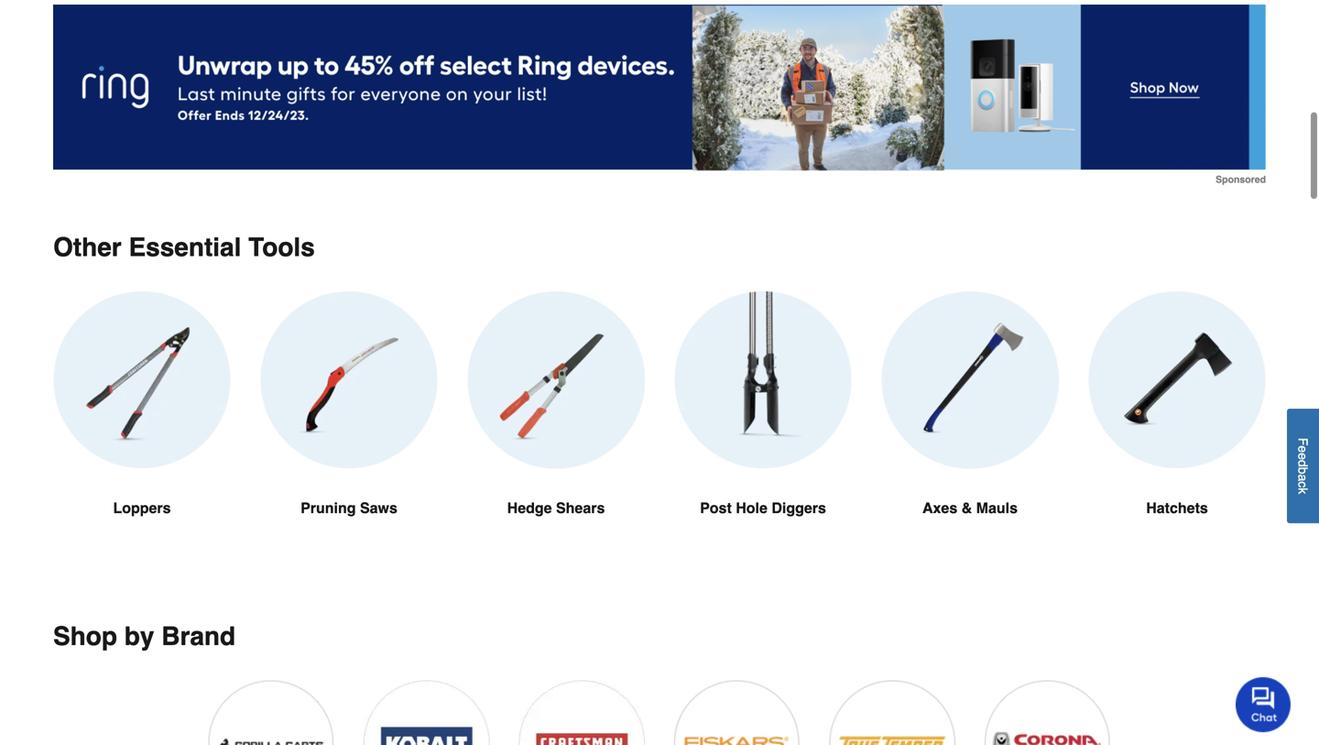 Task type: vqa. For each thing, say whether or not it's contained in the screenshot.
'Item'
no



Task type: describe. For each thing, give the bounding box(es) containing it.
kobalt logo. image
[[364, 681, 490, 745]]

by
[[124, 622, 154, 651]]

shop
[[53, 622, 117, 651]]

f e e d b a c k
[[1296, 438, 1311, 494]]

c
[[1296, 481, 1311, 488]]

a pruning saw with a red and black handle. image
[[260, 291, 438, 469]]

2 e from the top
[[1296, 453, 1311, 460]]

a
[[1296, 474, 1311, 481]]

corona logo. image
[[985, 681, 1111, 745]]

gray craftsman loppers with red and black handle grips. image
[[53, 291, 231, 469]]

1 e from the top
[[1296, 446, 1311, 453]]

hedge
[[507, 500, 552, 516]]

pruning saws
[[301, 500, 398, 516]]

d
[[1296, 460, 1311, 467]]

axes & mauls
[[923, 500, 1018, 516]]

hatchets
[[1147, 500, 1209, 516]]

diggers
[[772, 500, 827, 516]]

pruning saws link
[[260, 291, 438, 563]]

fiskars logo. image
[[675, 681, 801, 745]]

brand
[[162, 622, 236, 651]]

f e e d b a c k button
[[1288, 409, 1320, 523]]

hedge shears
[[507, 500, 605, 516]]

axes & mauls link
[[882, 291, 1059, 563]]

b
[[1296, 467, 1311, 474]]

craftsman logo. image
[[519, 681, 645, 745]]

post
[[700, 500, 732, 516]]

mauls
[[977, 500, 1018, 516]]

a black hatchet. image
[[1089, 291, 1267, 469]]

hedge shears link
[[467, 291, 645, 563]]



Task type: locate. For each thing, give the bounding box(es) containing it.
f
[[1296, 438, 1311, 446]]

gorilla carts logo. image
[[209, 681, 335, 745]]

a black post hole digger. image
[[675, 291, 852, 469]]

post hole diggers link
[[675, 291, 852, 563]]

pruning
[[301, 500, 356, 516]]

hole
[[736, 500, 768, 516]]

e up the b
[[1296, 453, 1311, 460]]

post hole diggers
[[700, 500, 827, 516]]

other
[[53, 233, 122, 262]]

shears
[[556, 500, 605, 516]]

shop by brand
[[53, 622, 236, 651]]

a kobalt axe with a black and blue handle. image
[[882, 291, 1059, 470]]

&
[[962, 500, 973, 516]]

loppers link
[[53, 291, 231, 563]]

loppers
[[113, 500, 171, 516]]

true temper logo. image
[[830, 681, 956, 745]]

chat invite button image
[[1236, 676, 1292, 732]]

other essential tools
[[53, 233, 315, 262]]

saws
[[360, 500, 398, 516]]

e
[[1296, 446, 1311, 453], [1296, 453, 1311, 460]]

k
[[1296, 488, 1311, 494]]

hatchets link
[[1089, 291, 1267, 563]]

tools
[[249, 233, 315, 262]]

essential
[[129, 233, 241, 262]]

advertisement region
[[53, 5, 1267, 185]]

hedge shears with orange handles. image
[[467, 291, 645, 470]]

e up d
[[1296, 446, 1311, 453]]

axes
[[923, 500, 958, 516]]



